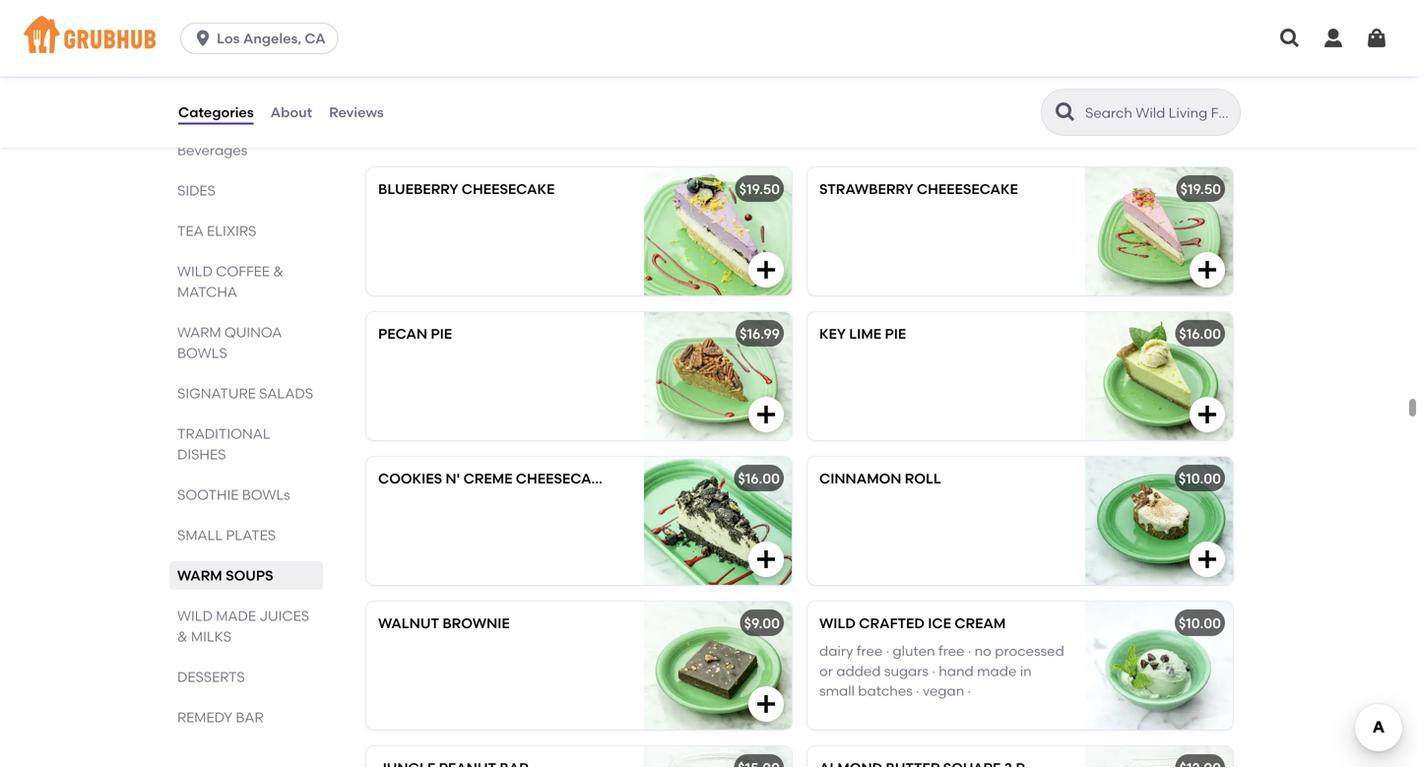 Task type: describe. For each thing, give the bounding box(es) containing it.
beverages
[[177, 142, 247, 159]]

small
[[177, 527, 223, 544]]

plates
[[226, 527, 276, 544]]

batches
[[858, 683, 913, 699]]

traditional dishes
[[177, 425, 270, 463]]

signature salads
[[177, 385, 313, 402]]

· up vegan
[[932, 663, 935, 679]]

crafted
[[859, 615, 925, 632]]

cinnamon roll
[[819, 470, 941, 487]]

· down sugars
[[916, 683, 919, 699]]

remedy bar
[[177, 709, 264, 726]]

hand
[[939, 663, 974, 679]]

search icon image
[[1054, 100, 1077, 124]]

almond butter square 3 pack image
[[1085, 746, 1233, 767]]

$16.00 for key lime pie
[[1179, 325, 1221, 342]]

los
[[217, 30, 240, 47]]

strawberry
[[819, 181, 913, 197]]

vegan
[[923, 683, 964, 699]]

milks
[[191, 628, 231, 645]]

los angeles, ca
[[217, 30, 326, 47]]

lime
[[849, 325, 882, 342]]

n'
[[446, 470, 460, 487]]

wild crafted ice cream image
[[1085, 602, 1233, 730]]

walnut
[[378, 615, 439, 632]]

1 vertical spatial cheesecake
[[516, 470, 609, 487]]

los angeles, ca button
[[180, 23, 346, 54]]

coffee
[[216, 263, 270, 280]]

key lime pie
[[819, 325, 906, 342]]

warm for warm soups
[[177, 567, 222, 584]]

bowls
[[242, 486, 290, 503]]

$10.00 for wild crafted ice cream image
[[1179, 615, 1221, 632]]

gluten
[[893, 643, 935, 659]]

walnut brownie image
[[644, 602, 792, 730]]

bar
[[236, 709, 264, 726]]

cream
[[955, 615, 1006, 632]]

1 pie from the left
[[431, 325, 452, 342]]

blueberry cheesecake image
[[644, 167, 792, 295]]

roll
[[905, 470, 941, 487]]

ca
[[305, 30, 326, 47]]

cookies n' creme cheesecake
[[378, 470, 609, 487]]

wild made juices & milks
[[177, 608, 309, 645]]

salads
[[259, 385, 313, 402]]

key
[[819, 325, 846, 342]]

cinnamon roll image
[[1085, 457, 1233, 585]]

cookies
[[378, 470, 442, 487]]

remedy
[[177, 709, 232, 726]]

sugars
[[884, 663, 929, 679]]

bowls
[[177, 345, 227, 361]]

svg image for cookies n' creme cheesecake
[[754, 547, 778, 571]]

2 free from the left
[[938, 643, 965, 659]]

& inside wild made juices & milks
[[177, 628, 188, 645]]

dairy
[[819, 643, 853, 659]]

matcha
[[177, 284, 237, 300]]

cheeesecake
[[917, 181, 1018, 197]]



Task type: locate. For each thing, give the bounding box(es) containing it.
1 vertical spatial &
[[177, 628, 188, 645]]

cookies n' creme cheesecake image
[[644, 457, 792, 585]]

1 horizontal spatial $19.50
[[1180, 181, 1221, 197]]

warm soups
[[177, 567, 273, 584]]

$10.00 for cinnamon roll image
[[1179, 470, 1221, 487]]

svg image for cinnamon roll
[[1196, 547, 1219, 571]]

cheesecake
[[462, 181, 555, 197], [516, 470, 609, 487]]

$16.00
[[1179, 325, 1221, 342], [738, 470, 780, 487]]

wild coffee & matcha
[[177, 263, 283, 300]]

about button
[[270, 77, 313, 148]]

1 $19.50 from the left
[[739, 181, 780, 197]]

strawberry cheeesecake
[[819, 181, 1018, 197]]

pie right lime
[[885, 325, 906, 342]]

0 horizontal spatial $16.00
[[738, 470, 780, 487]]

pecan pie image
[[644, 312, 792, 440]]

wild inside wild coffee & matcha
[[177, 263, 213, 280]]

svg image inside los angeles, ca button
[[193, 29, 213, 48]]

· down hand
[[968, 683, 971, 699]]

main navigation navigation
[[0, 0, 1418, 77]]

1 horizontal spatial &
[[273, 263, 283, 280]]

strawberry cheeesecake image
[[1085, 167, 1233, 295]]

1 horizontal spatial free
[[938, 643, 965, 659]]

tea
[[177, 223, 204, 239]]

soothie
[[177, 486, 239, 503]]

or
[[819, 663, 833, 679]]

wild up matcha
[[177, 263, 213, 280]]

$16.99
[[740, 325, 780, 342]]

warm for warm quinoa bowls
[[177, 324, 221, 341]]

wild for wild coffee & matcha
[[177, 263, 213, 280]]

cheesecake right creme
[[516, 470, 609, 487]]

· left the no
[[968, 643, 971, 659]]

0 horizontal spatial free
[[857, 643, 883, 659]]

wild
[[177, 263, 213, 280], [177, 608, 213, 624], [819, 615, 856, 632]]

tea elixirs
[[177, 223, 256, 239]]

svg image
[[193, 29, 213, 48], [754, 547, 778, 571], [1196, 547, 1219, 571], [754, 692, 778, 716]]

0 horizontal spatial $19.50
[[739, 181, 780, 197]]

wild crafted ice cream
[[819, 615, 1006, 632]]

2 warm from the top
[[177, 567, 222, 584]]

$19.50 for blueberry cheesecake
[[739, 181, 780, 197]]

signature
[[177, 385, 256, 402]]

free up hand
[[938, 643, 965, 659]]

1 vertical spatial $16.00
[[738, 470, 780, 487]]

0 vertical spatial $16.00
[[1179, 325, 1221, 342]]

blueberry
[[378, 181, 458, 197]]

svg image
[[1278, 27, 1302, 50], [1322, 27, 1345, 50], [1365, 27, 1389, 50], [754, 258, 778, 282], [1196, 258, 1219, 282], [754, 403, 778, 426], [1196, 403, 1219, 426]]

made
[[216, 608, 256, 624]]

warm inside warm quinoa bowls
[[177, 324, 221, 341]]

cheesecake right blueberry at the top
[[462, 181, 555, 197]]

1 free from the left
[[857, 643, 883, 659]]

warm down small
[[177, 567, 222, 584]]

small
[[819, 683, 855, 699]]

sides
[[177, 182, 216, 199]]

creme
[[463, 470, 513, 487]]

wild for wild crafted ice cream
[[819, 615, 856, 632]]

warm
[[177, 324, 221, 341], [177, 567, 222, 584]]

$10.00
[[1179, 470, 1221, 487], [1179, 615, 1221, 632]]

1 horizontal spatial pie
[[885, 325, 906, 342]]

pie
[[431, 325, 452, 342], [885, 325, 906, 342]]

pecan pie
[[378, 325, 452, 342]]

brownie
[[443, 615, 510, 632]]

dishes
[[177, 446, 226, 463]]

$19.50 for strawberry cheeesecake
[[1180, 181, 1221, 197]]

ice
[[928, 615, 951, 632]]

walnut brownie
[[378, 615, 510, 632]]

$19.50
[[739, 181, 780, 197], [1180, 181, 1221, 197]]

made
[[977, 663, 1017, 679]]

key lime pie image
[[1085, 312, 1233, 440]]

small plates
[[177, 527, 276, 544]]

pecan
[[378, 325, 427, 342]]

$9.00
[[744, 615, 780, 632]]

no
[[975, 643, 992, 659]]

wild for wild made juices & milks
[[177, 608, 213, 624]]

$16.00 for cookies n' creme cheesecake
[[738, 470, 780, 487]]

reviews button
[[328, 77, 385, 148]]

categories
[[178, 104, 254, 120]]

0 horizontal spatial &
[[177, 628, 188, 645]]

dairy free · gluten free · no processed or added sugars · hand made in small batches · vegan ·
[[819, 643, 1064, 699]]

1 horizontal spatial $16.00
[[1179, 325, 1221, 342]]

Search Wild Living Foods search field
[[1083, 103, 1234, 122]]

wild up dairy
[[819, 615, 856, 632]]

reviews
[[329, 104, 384, 120]]

angeles,
[[243, 30, 301, 47]]

wild up milks at left
[[177, 608, 213, 624]]

in
[[1020, 663, 1032, 679]]

1 vertical spatial $10.00
[[1179, 615, 1221, 632]]

jungle peanut bar image
[[644, 746, 792, 767]]

1 $10.00 from the top
[[1179, 470, 1221, 487]]

free up added
[[857, 643, 883, 659]]

0 vertical spatial $10.00
[[1179, 470, 1221, 487]]

soothie bowls
[[177, 486, 290, 503]]

2 pie from the left
[[885, 325, 906, 342]]

elixirs
[[207, 223, 256, 239]]

·
[[886, 643, 889, 659], [968, 643, 971, 659], [932, 663, 935, 679], [916, 683, 919, 699], [968, 683, 971, 699]]

free
[[857, 643, 883, 659], [938, 643, 965, 659]]

added
[[836, 663, 881, 679]]

about
[[270, 104, 312, 120]]

0 vertical spatial cheesecake
[[462, 181, 555, 197]]

· left gluten
[[886, 643, 889, 659]]

pie right 'pecan'
[[431, 325, 452, 342]]

processed
[[995, 643, 1064, 659]]

categories button
[[177, 77, 255, 148]]

0 vertical spatial &
[[273, 263, 283, 280]]

2 $10.00 from the top
[[1179, 615, 1221, 632]]

cinnamon
[[819, 470, 902, 487]]

1 warm from the top
[[177, 324, 221, 341]]

& inside wild coffee & matcha
[[273, 263, 283, 280]]

wild inside wild made juices & milks
[[177, 608, 213, 624]]

svg image for walnut brownie
[[754, 692, 778, 716]]

quinoa
[[224, 324, 282, 341]]

warm quinoa bowls
[[177, 324, 282, 361]]

soups
[[226, 567, 273, 584]]

& right 'coffee'
[[273, 263, 283, 280]]

warm up bowls
[[177, 324, 221, 341]]

&
[[273, 263, 283, 280], [177, 628, 188, 645]]

0 horizontal spatial pie
[[431, 325, 452, 342]]

blueberry cheesecake
[[378, 181, 555, 197]]

2 $19.50 from the left
[[1180, 181, 1221, 197]]

desserts
[[177, 669, 245, 685]]

traditional
[[177, 425, 270, 442]]

1 vertical spatial warm
[[177, 567, 222, 584]]

juices
[[259, 608, 309, 624]]

& left milks at left
[[177, 628, 188, 645]]

0 vertical spatial warm
[[177, 324, 221, 341]]



Task type: vqa. For each thing, say whether or not it's contained in the screenshot.
HOMEMADE
no



